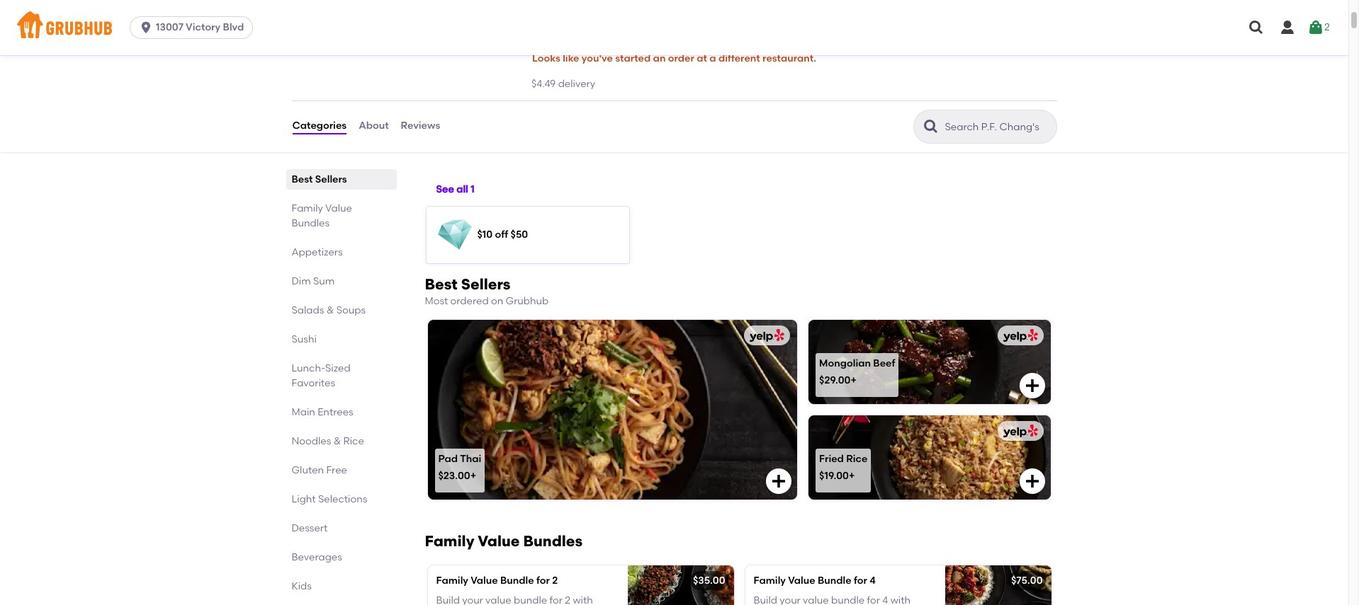 Task type: vqa. For each thing, say whether or not it's contained in the screenshot.
the rightmost People icon
no



Task type: describe. For each thing, give the bounding box(es) containing it.
0 horizontal spatial rice
[[343, 435, 364, 448]]

main navigation navigation
[[0, 0, 1348, 55]]

Search P.F. Chang's search field
[[944, 120, 1052, 134]]

soups
[[336, 304, 366, 316]]

$4.49 delivery
[[531, 78, 595, 90]]

dim sum
[[292, 275, 335, 287]]

reviews
[[401, 120, 440, 132]]

$10
[[477, 229, 493, 241]]

you've
[[582, 53, 613, 65]]

$23.00
[[438, 470, 470, 482]]

thai
[[460, 454, 481, 466]]

$29.00
[[819, 375, 851, 387]]

2 inside 2 button
[[1324, 21, 1330, 33]]

13007 victory blvd
[[156, 21, 244, 33]]

for for 2
[[536, 575, 550, 587]]

categories button
[[292, 101, 347, 152]]

svg image inside the 13007 victory blvd button
[[139, 21, 153, 35]]

victory
[[186, 21, 221, 33]]

family value bundle for 4
[[754, 575, 876, 587]]

best for best sellers
[[292, 173, 313, 185]]

svg image inside 2 button
[[1307, 19, 1324, 36]]

gluten
[[292, 465, 324, 477]]

best sellers
[[292, 173, 347, 185]]

different
[[718, 53, 760, 65]]

13007 victory blvd button
[[130, 16, 259, 39]]

family value bundle for 2 image
[[627, 566, 734, 606]]

13007
[[156, 21, 183, 33]]

fried rice $19.00 +
[[819, 454, 868, 482]]

reviews button
[[400, 101, 441, 152]]

1 horizontal spatial svg image
[[770, 473, 787, 490]]

started
[[615, 53, 651, 65]]

looks
[[532, 53, 560, 65]]

2 horizontal spatial svg image
[[1279, 19, 1296, 36]]

kids
[[292, 581, 312, 593]]

+ for $29.00
[[851, 375, 857, 387]]

family value bundle for 4 image
[[945, 566, 1051, 606]]

most
[[425, 295, 448, 307]]

rewards image
[[438, 218, 472, 252]]

ordered
[[450, 295, 489, 307]]

all
[[456, 184, 468, 196]]

bundle for 2
[[500, 575, 534, 587]]

yelp image for fried rice
[[1001, 425, 1038, 439]]

sellers for best sellers most ordered on grubhub
[[461, 275, 511, 293]]

main entrees
[[292, 406, 353, 418]]

1 vertical spatial family value bundles
[[425, 533, 583, 550]]

grubhub
[[506, 295, 549, 307]]

salads & soups
[[292, 304, 366, 316]]

about
[[359, 120, 389, 132]]

about button
[[358, 101, 389, 152]]

mongolian beef $29.00 +
[[819, 358, 895, 387]]

yelp image for pad thai
[[747, 329, 785, 343]]

$75.00
[[1011, 575, 1043, 587]]

family value bundle for 2
[[436, 575, 558, 587]]

value inside family value bundles
[[325, 202, 352, 214]]

best sellers most ordered on grubhub
[[425, 275, 549, 307]]

sum
[[313, 275, 335, 287]]

an
[[653, 53, 666, 65]]

dessert
[[292, 523, 328, 535]]

+ for $23.00
[[470, 470, 476, 482]]

on
[[491, 295, 503, 307]]

looks like you've started an order at a different restaurant.
[[532, 53, 816, 65]]

fried
[[819, 454, 844, 466]]

lunch-sized favorites
[[292, 363, 350, 389]]

dim
[[292, 275, 311, 287]]

entrees
[[318, 406, 353, 418]]

rice inside 'fried rice $19.00 +'
[[846, 454, 868, 466]]



Task type: locate. For each thing, give the bounding box(es) containing it.
2 for from the left
[[854, 575, 867, 587]]

svg image left 2 button
[[1279, 19, 1296, 36]]

yelp image
[[747, 329, 785, 343], [1001, 329, 1038, 343], [1001, 425, 1038, 439]]

$10 off $50
[[477, 229, 528, 241]]

0 horizontal spatial for
[[536, 575, 550, 587]]

& right noodles
[[334, 435, 341, 448]]

1 horizontal spatial bundle
[[818, 575, 852, 587]]

0 vertical spatial sellers
[[315, 173, 347, 185]]

rice
[[343, 435, 364, 448], [846, 454, 868, 466]]

& for soups
[[327, 304, 334, 316]]

&
[[327, 304, 334, 316], [334, 435, 341, 448]]

0 horizontal spatial svg image
[[139, 21, 153, 35]]

see all 1 button
[[436, 178, 475, 203]]

family value bundles up family value bundle for 2 at left
[[425, 533, 583, 550]]

1 vertical spatial best
[[425, 275, 458, 293]]

1 vertical spatial rice
[[846, 454, 868, 466]]

0 vertical spatial rice
[[343, 435, 364, 448]]

selections
[[318, 494, 367, 506]]

0 horizontal spatial bundle
[[500, 575, 534, 587]]

like
[[563, 53, 579, 65]]

+ inside 'fried rice $19.00 +'
[[849, 470, 855, 482]]

0 vertical spatial &
[[327, 304, 334, 316]]

light
[[292, 494, 316, 506]]

4
[[870, 575, 876, 587]]

$19.00
[[819, 470, 849, 482]]

salads
[[292, 304, 324, 316]]

0 horizontal spatial sellers
[[315, 173, 347, 185]]

see
[[436, 184, 454, 196]]

search icon image
[[922, 118, 939, 135]]

1 horizontal spatial for
[[854, 575, 867, 587]]

see all 1
[[436, 184, 475, 196]]

svg image
[[1248, 19, 1265, 36], [1307, 19, 1324, 36], [1024, 378, 1041, 395], [1024, 473, 1041, 490]]

2 button
[[1307, 15, 1330, 40]]

at
[[697, 53, 707, 65]]

best
[[292, 173, 313, 185], [425, 275, 458, 293]]

beverages
[[292, 552, 342, 564]]

delivery
[[558, 78, 595, 90]]

bundles
[[292, 217, 330, 229], [523, 533, 583, 550]]

svg image left 13007
[[139, 21, 153, 35]]

1 horizontal spatial 2
[[1324, 21, 1330, 33]]

1 horizontal spatial family value bundles
[[425, 533, 583, 550]]

$4.49
[[531, 78, 556, 90]]

family value bundles down best sellers on the left top of the page
[[292, 202, 352, 229]]

1 vertical spatial bundles
[[523, 533, 583, 550]]

svg image
[[1279, 19, 1296, 36], [139, 21, 153, 35], [770, 473, 787, 490]]

bundles up appetizers
[[292, 217, 330, 229]]

1 horizontal spatial bundles
[[523, 533, 583, 550]]

blvd
[[223, 21, 244, 33]]

0 horizontal spatial 2
[[552, 575, 558, 587]]

categories
[[292, 120, 347, 132]]

0 vertical spatial 2
[[1324, 21, 1330, 33]]

appetizers
[[292, 246, 343, 258]]

sellers inside best sellers most ordered on grubhub
[[461, 275, 511, 293]]

sellers down categories button
[[315, 173, 347, 185]]

0 vertical spatial bundles
[[292, 217, 330, 229]]

$50
[[511, 229, 528, 241]]

a
[[710, 53, 716, 65]]

0 vertical spatial family value bundles
[[292, 202, 352, 229]]

value
[[325, 202, 352, 214], [478, 533, 520, 550], [471, 575, 498, 587], [788, 575, 815, 587]]

bundle for 4
[[818, 575, 852, 587]]

1 for from the left
[[536, 575, 550, 587]]

1 vertical spatial sellers
[[461, 275, 511, 293]]

for
[[536, 575, 550, 587], [854, 575, 867, 587]]

family inside family value bundles
[[292, 202, 323, 214]]

yelp image for mongolian beef
[[1001, 329, 1038, 343]]

off
[[495, 229, 508, 241]]

light selections
[[292, 494, 367, 506]]

pad thai $23.00 +
[[438, 454, 481, 482]]

sized
[[325, 363, 350, 375]]

mongolian
[[819, 358, 871, 370]]

rice up "free"
[[343, 435, 364, 448]]

sellers up on at left
[[461, 275, 511, 293]]

restaurant.
[[763, 53, 816, 65]]

best inside best sellers most ordered on grubhub
[[425, 275, 458, 293]]

pad
[[438, 454, 458, 466]]

best up the most
[[425, 275, 458, 293]]

bundles up family value bundle for 2 at left
[[523, 533, 583, 550]]

family
[[292, 202, 323, 214], [425, 533, 474, 550], [436, 575, 468, 587], [754, 575, 786, 587]]

1
[[471, 184, 475, 196]]

order
[[668, 53, 694, 65]]

2
[[1324, 21, 1330, 33], [552, 575, 558, 587]]

sellers for best sellers
[[315, 173, 347, 185]]

free
[[326, 465, 347, 477]]

1 vertical spatial &
[[334, 435, 341, 448]]

0 horizontal spatial family value bundles
[[292, 202, 352, 229]]

favorites
[[292, 377, 335, 389]]

for for 4
[[854, 575, 867, 587]]

+
[[851, 375, 857, 387], [470, 470, 476, 482], [849, 470, 855, 482]]

gluten free
[[292, 465, 347, 477]]

2 bundle from the left
[[818, 575, 852, 587]]

noodles & rice
[[292, 435, 364, 448]]

family value bundles
[[292, 202, 352, 229], [425, 533, 583, 550]]

sellers
[[315, 173, 347, 185], [461, 275, 511, 293]]

+ inside mongolian beef $29.00 +
[[851, 375, 857, 387]]

noodles
[[292, 435, 331, 448]]

sushi
[[292, 333, 317, 346]]

$10 off $50 button
[[426, 207, 629, 263]]

best for best sellers most ordered on grubhub
[[425, 275, 458, 293]]

1 horizontal spatial rice
[[846, 454, 868, 466]]

& left soups
[[327, 304, 334, 316]]

beef
[[873, 358, 895, 370]]

$35.00
[[693, 575, 725, 587]]

+ inside pad thai $23.00 +
[[470, 470, 476, 482]]

0 vertical spatial best
[[292, 173, 313, 185]]

svg image left $19.00 on the bottom right of the page
[[770, 473, 787, 490]]

best down categories button
[[292, 173, 313, 185]]

bundle
[[500, 575, 534, 587], [818, 575, 852, 587]]

1 vertical spatial 2
[[552, 575, 558, 587]]

rice right the fried
[[846, 454, 868, 466]]

lunch-
[[292, 363, 325, 375]]

1 bundle from the left
[[500, 575, 534, 587]]

1 horizontal spatial best
[[425, 275, 458, 293]]

& for rice
[[334, 435, 341, 448]]

+ for $19.00
[[849, 470, 855, 482]]

0 horizontal spatial bundles
[[292, 217, 330, 229]]

1 horizontal spatial sellers
[[461, 275, 511, 293]]

looks like you've started an order at a different restaurant. button
[[531, 43, 817, 75]]

bundles inside family value bundles
[[292, 217, 330, 229]]

0 horizontal spatial best
[[292, 173, 313, 185]]

main
[[292, 406, 315, 418]]



